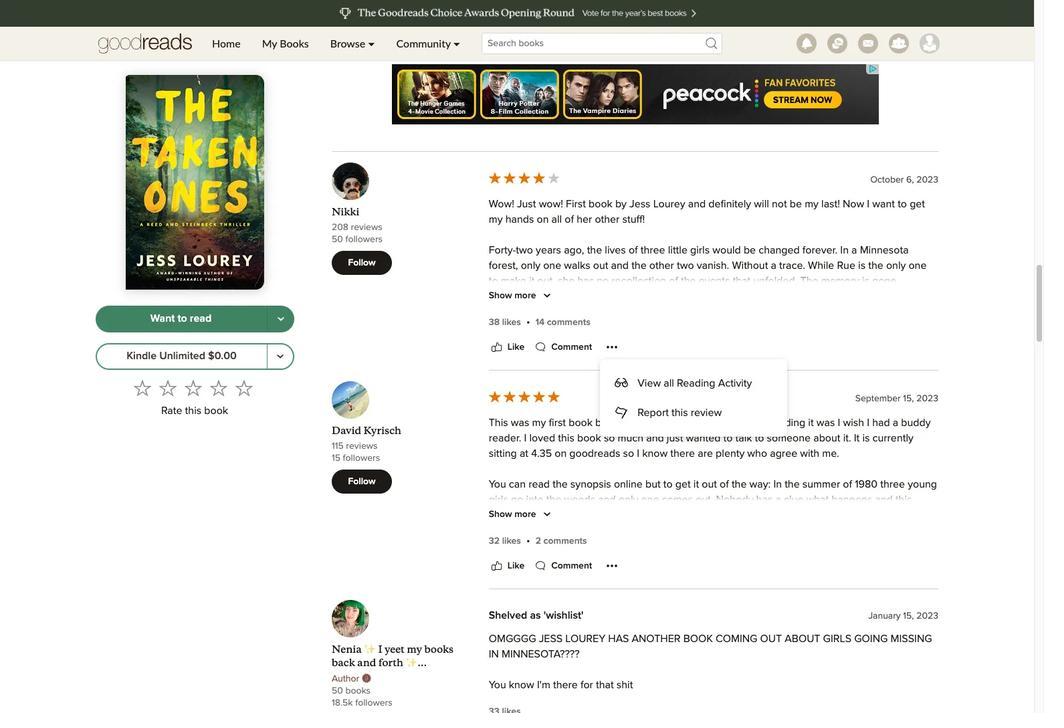 Task type: describe. For each thing, give the bounding box(es) containing it.
like inside the review by shelley's book nook 'element'
[[508, 9, 525, 19]]

this inside 'link'
[[672, 407, 688, 418]]

know inside review by nenia ✨ i yeet my books back and forth ✨ campbell element
[[509, 680, 535, 691]]

know inside van reed is called in to be the lead on the case in the cold case division. she is partnered with a scientist in forensics, harry steinbeck. what harry doesn't know is that van still struggles with a traumatic past of her own. she too had a disturbing history within her childhood. this case hits van too close to home. on top of that, she is troubled by nightmares… horrid visions that appear to be real. can these visions assist in the case? only thing is, no one knows her secret.
[[770, 399, 795, 410]]

lives
[[605, 245, 626, 256]]

my left last!
[[805, 199, 819, 210]]

in up past
[[539, 399, 547, 410]]

i up real.
[[524, 433, 527, 444]]

the up 14 comments
[[562, 307, 577, 317]]

follow for 208
[[348, 258, 376, 268]]

is down the homeless
[[658, 322, 665, 333]]

this up towards
[[742, 664, 758, 675]]

books inside 50 books 18.5k followers
[[346, 687, 371, 696]]

one down years
[[544, 260, 562, 271]]

plenty
[[716, 449, 745, 459]]

0 horizontal spatial too
[[510, 430, 525, 441]]

by for nikki
[[616, 199, 627, 210]]

a up harry.
[[635, 572, 641, 582]]

lourey inside lourey knocked it out of the park with this unputdownable psychological thriller! i hated my damn job getting in the way! ugh, and who needs sleep? right?
[[489, 476, 521, 487]]

she inside van reed is called in to be the lead on the case in the cold case division. she is partnered with a scientist in forensics, harry steinbeck. what harry doesn't know is that van still struggles with a traumatic past of her own. she too had a disturbing history within her childhood. this case hits van too close to home. on top of that, she is troubled by nightmares… horrid visions that appear to be real. can these visions assist in the case? only thing is, no one knows her secret.
[[669, 430, 686, 441]]

more for david kyrisch
[[515, 510, 536, 519]]

like button for nikki
[[489, 339, 525, 356]]

a up taken
[[777, 322, 783, 333]]

goodreads
[[570, 449, 621, 459]]

exceptional!!!
[[640, 584, 701, 594]]

0 vertical spatial into
[[526, 495, 544, 505]]

a up dogs
[[519, 618, 525, 629]]

all inside wow! just wow! first book by jess lourey and definitely will not be my last! now i want to get my hands on all of her other stuff!
[[552, 214, 562, 225]]

2 was from the left
[[817, 418, 836, 428]]

the up nobody
[[732, 479, 747, 490]]

a inside i highly recommend this one, but just be prepared to cancel any plans…. because this can be done in one sitting. this is the first in a series and ends leaving you hungry for answers and more!
[[662, 538, 668, 548]]

my inside my books link
[[262, 37, 277, 50]]

forty-
[[489, 245, 516, 256]]

the up any
[[763, 510, 778, 521]]

getting
[[582, 491, 615, 502]]

this up the answers
[[871, 522, 887, 533]]

girls inside forty-two years ago, the lives of three little girls would be changed forever. in a minnesota forest, only one walks out and the other two vanish. without a trace. while rue is the only one to make it out, she has no recollection of the events that unfolded. the memory is gone.
[[691, 245, 710, 256]]

like for nikki
[[508, 343, 525, 352]]

be down case. at the bottom
[[664, 522, 676, 533]]

0 vertical spatial case
[[689, 384, 711, 394]]

will
[[754, 199, 770, 210]]

we inside you can read the synopsis online but to get it out of the way: in the summer of 1980 three young girls go into the woods and only one comes out. nobody has a clue what happens and this eventually goes into a unsolved cold case. fast forward to the present and we are introduced to cold case investigators van reed and harry steinbeck. they are assigned to a brutal murder and there are connections to that crime and the two missing girls from 1980.
[[840, 510, 854, 521]]

van reed is called in to be the lead on the case in the cold case division. she is partnered with a scientist in forensics, harry steinbeck. what harry doesn't know is that van still struggles with a traumatic past of her own. she too had a disturbing history within her childhood. this case hits van too close to home. on top of that, she is troubled by nightmares… horrid visions that appear to be real. can these visions assist in the case? only thing is, no one knows her secret.
[[489, 384, 937, 456]]

there
[[851, 664, 879, 675]]

and inside nenia ✨ i yeet my books back and forth ✨ campbell
[[357, 657, 376, 669]]

1 vertical spatial she
[[622, 414, 640, 425]]

she right was
[[855, 337, 872, 348]]

of inside the mindset of these characters as they try and solve this crime is incredible. there are some twists and one absolutely turns this story onto it's head towards the middle. it is a great "holy shit!" moment. plus this book is just creepy and scary in places. in a good way.
[[550, 664, 559, 675]]

january 15, 2023
[[869, 612, 939, 621]]

thrilling,
[[600, 584, 637, 594]]

comes
[[662, 495, 693, 505]]

omgggg jess lourey has another book coming out about girls going missing in minnesota????
[[489, 634, 933, 660]]

just inside the mindset of these characters as they try and solve this crime is incredible. there are some twists and one absolutely turns this story onto it's head towards the middle. it is a great "holy shit!" moment. plus this book is just creepy and scary in places. in a good way.
[[638, 695, 654, 706]]

time inside ok, what follows is nothing but a solid crime thriller. but beside that we are introduced to two great characters in van and harry. i love these characters so much. van suffers from dreams/nightmares and we learn she has a very troubled upbringing. possibly because of that she is a loner and suffers from a little social anxiety and prefers to spend her spare time caring for dogs at a local shelter.
[[877, 618, 898, 629]]

i down much at the bottom right of page
[[637, 449, 640, 459]]

the up recollection
[[632, 260, 647, 271]]

1 horizontal spatial ✨
[[406, 657, 418, 669]]

vote now in the opening round of the 2023 goodreads choice awards image
[[31, 0, 1004, 27]]

1 vertical spatial woman
[[621, 322, 655, 333]]

great inside the mindset of these characters as they try and solve this crime is incredible. there are some twists and one absolutely turns this story onto it's head towards the middle. it is a great "holy shit!" moment. plus this book is just creepy and scary in places. in a good way.
[[869, 679, 894, 690]]

walks
[[564, 260, 591, 271]]

a left brutal
[[853, 525, 858, 536]]

is right or
[[556, 353, 563, 364]]

they
[[656, 664, 676, 675]]

the inside i highly recommend this one, but just be prepared to cancel any plans…. because this can be done in one sitting. this is the first in a series and ends leaving you hungry for answers and more!
[[614, 538, 629, 548]]

steinbeck. inside you can read the synopsis online but to get it out of the way: in the summer of 1980 three young girls go into the woods and only one comes out. nobody has a clue what happens and this eventually goes into a unsolved cold case. fast forward to the present and we are introduced to cold case investigators van reed and harry steinbeck. they are assigned to a brutal murder and there are connections to that crime and the two missing girls from 1980.
[[700, 525, 749, 536]]

her up home.
[[578, 414, 594, 425]]

nikki 208 reviews 50 followers
[[332, 206, 383, 244]]

14 comments button
[[536, 315, 591, 330]]

you for you know i'm there for that shit
[[489, 680, 506, 691]]

eventually
[[489, 510, 537, 521]]

is left gone.
[[863, 276, 870, 287]]

be inside "fast forward to the present…. a homeless man discovers a woman buried in the forest. when the detectives show up, the woman is found buried alive with a known necklace to one of the missing girls so long ago. could she possibly be one of the taken ones? was she alive this whole time or is someone else wearing her necklace?"
[[701, 337, 714, 348]]

this right shit
[[637, 679, 653, 690]]

memory
[[822, 276, 860, 287]]

she inside forty-two years ago, the lives of three little girls would be changed forever. in a minnesota forest, only one walks out and the other two vanish. without a trace. while rue is the only one to make it out, she has no recollection of the events that unfolded. the memory is gone.
[[558, 276, 575, 287]]

the inside the mindset of these characters as they try and solve this crime is incredible. there are some twists and one absolutely turns this story onto it's head towards the middle. it is a great "holy shit!" moment. plus this book is just creepy and scary in places. in a good way.
[[788, 679, 803, 690]]

van up possibly
[[804, 587, 822, 598]]

0 horizontal spatial alive
[[731, 322, 753, 333]]

rate 1 out of 5 image
[[134, 379, 151, 397]]

that up the much.
[[784, 572, 802, 582]]

2 horizontal spatial first
[[687, 418, 704, 428]]

home image
[[98, 27, 192, 60]]

of right top
[[634, 430, 644, 441]]

i up horrid
[[838, 418, 841, 428]]

2 comments button
[[536, 534, 587, 549]]

hated
[[489, 491, 516, 502]]

book inside the mindset of these characters as they try and solve this crime is incredible. there are some twists and one absolutely turns this story onto it's head towards the middle. it is a great "holy shit!" moment. plus this book is just creepy and scary in places. in a good way.
[[601, 695, 625, 706]]

a left the clue
[[776, 495, 782, 505]]

has
[[609, 634, 629, 645]]

minnesota
[[860, 245, 909, 256]]

1 horizontal spatial she
[[837, 384, 855, 394]]

be right brutal
[[910, 522, 922, 533]]

one inside van reed is called in to be the lead on the case in the cold case division. she is partnered with a scientist in forensics, harry steinbeck. what harry doesn't know is that van still struggles with a traumatic past of her own. she too had a disturbing history within her childhood. this case hits van too close to home. on top of that, she is troubled by nightmares… horrid visions that appear to be real. can these visions assist in the case? only thing is, no one knows her secret.
[[789, 445, 807, 456]]

forest.
[[864, 307, 893, 317]]

are inside ok, what follows is nothing but a solid crime thriller. but beside that we are introduced to two great characters in van and harry. i love these characters so much. van suffers from dreams/nightmares and we learn she has a very troubled upbringing. possibly because of that she is a loner and suffers from a little social anxiety and prefers to spend her spare time caring for dogs at a local shelter.
[[821, 572, 837, 582]]

▾ for browse ▾
[[368, 37, 375, 50]]

goes
[[540, 510, 563, 521]]

omgggg
[[489, 634, 536, 645]]

get inside you can read the synopsis online but to get it out of the way: in the summer of 1980 three young girls go into the woods and only one comes out. nobody has a clue what happens and this eventually goes into a unsolved cold case. fast forward to the present and we are introduced to cold case investigators van reed and harry steinbeck. they are assigned to a brutal murder and there are connections to that crime and the two missing girls from 1980.
[[676, 479, 691, 490]]

18.5k
[[332, 699, 353, 708]]

reviews inside nikki 208 reviews 50 followers
[[351, 223, 383, 232]]

1 horizontal spatial case
[[896, 414, 918, 425]]

way.
[[834, 695, 854, 706]]

time inside "fast forward to the present…. a homeless man discovers a woman buried in the forest. when the detectives show up, the woman is found buried alive with a known necklace to one of the missing girls so long ago. could she possibly be one of the taken ones? was she alive this whole time or is someone else wearing her necklace?"
[[520, 353, 540, 364]]

the down online
[[629, 491, 644, 502]]

be down reader.
[[501, 445, 513, 456]]

is up case?
[[689, 430, 697, 441]]

to inside i highly recommend this one, but just be prepared to cancel any plans…. because this can be done in one sitting. this is the first in a series and ends leaving you hungry for answers and more!
[[725, 522, 734, 533]]

0 horizontal spatial visions
[[589, 445, 621, 456]]

can inside you can read the synopsis online but to get it out of the way: in the summer of 1980 three young girls go into the woods and only one comes out. nobody has a clue what happens and this eventually goes into a unsolved cold case. fast forward to the present and we are introduced to cold case investigators van reed and harry steinbeck. they are assigned to a brutal murder and there are connections to that crime and the two missing girls from 1980.
[[509, 479, 526, 490]]

one down minnesota
[[909, 260, 927, 271]]

who inside this was my first book by jess lourey. my first thought after reading it was i wish i had a buddy reader. i loved this book so much and just wanted to talk to someone about it. it is currently sitting at 4.35 on goodreads so i know there are plenty who agree with me.
[[748, 449, 768, 459]]

one down forest.
[[877, 322, 895, 333]]

someone inside this was my first book by jess lourey. my first thought after reading it was i wish i had a buddy reader. i loved this book so much and just wanted to talk to someone about it. it is currently sitting at 4.35 on goodreads so i know there are plenty who agree with me.
[[767, 433, 811, 444]]

but inside you can read the synopsis online but to get it out of the way: in the summer of 1980 three young girls go into the woods and only one comes out. nobody has a clue what happens and this eventually goes into a unsolved cold case. fast forward to the present and we are introduced to cold case investigators van reed and harry steinbeck. they are assigned to a brutal murder and there are connections to that crime and the two missing girls from 1980.
[[646, 479, 661, 490]]

i highly recommend this one, but just be prepared to cancel any plans…. because this can be done in one sitting. this is the first in a series and ends leaving you hungry for answers and more!
[[489, 522, 922, 564]]

a up reader.
[[489, 414, 495, 425]]

show
[[558, 322, 583, 333]]

home
[[212, 37, 241, 50]]

the left park in the right of the page
[[605, 476, 620, 487]]

book up goodreads
[[578, 433, 602, 444]]

is up dogs
[[509, 618, 516, 629]]

spare
[[848, 618, 875, 629]]

that inside forty-two years ago, the lives of three little girls would be changed forever. in a minnesota forest, only one walks out and the other two vanish. without a trace. while rue is the only one to make it out, she has no recollection of the events that unfolded. the memory is gone.
[[733, 276, 751, 287]]

real.
[[516, 445, 536, 456]]

a down there
[[861, 679, 867, 690]]

incredible.
[[800, 664, 848, 675]]

the down when
[[909, 322, 925, 333]]

read for can
[[529, 479, 550, 490]]

so inside "fast forward to the present…. a homeless man discovers a woman buried in the forest. when the detectives show up, the woman is found buried alive with a known necklace to one of the missing girls so long ago. could she possibly be one of the taken ones? was she alive this whole time or is someone else wearing her necklace?"
[[550, 337, 561, 348]]

Search by book title or ISBN text field
[[482, 33, 723, 54]]

shelter.
[[575, 633, 609, 644]]

this down absolutely
[[582, 695, 598, 706]]

investigators
[[540, 525, 600, 536]]

introduced inside you can read the synopsis online but to get it out of the way: in the summer of 1980 three young girls go into the woods and only one comes out. nobody has a clue what happens and this eventually goes into a unsolved cold case. fast forward to the present and we are introduced to cold case investigators van reed and harry steinbeck. they are assigned to a brutal murder and there are connections to that crime and the two missing girls from 1980.
[[875, 510, 925, 521]]

rate 2 out of 5 image
[[159, 379, 176, 397]]

that inside review by nenia ✨ i yeet my books back and forth ✨ campbell element
[[596, 680, 614, 691]]

comment for nikki
[[552, 343, 593, 352]]

the up the sleep?
[[785, 479, 800, 490]]

history
[[739, 414, 770, 425]]

within
[[773, 414, 801, 425]]

yeet
[[385, 643, 405, 656]]

of right lives
[[629, 245, 638, 256]]

discovers
[[709, 307, 754, 317]]

long
[[563, 337, 584, 348]]

likes for david kyrisch
[[502, 537, 521, 546]]

rating 4 out of 5 image
[[488, 171, 561, 186]]

the down prepared
[[697, 541, 712, 552]]

that down division.
[[808, 399, 826, 410]]

this inside lourey knocked it out of the park with this unputdownable psychological thriller! i hated my damn job getting in the way! ugh, and who needs sleep? right?
[[669, 476, 685, 487]]

show for nikki
[[489, 291, 512, 301]]

these inside ok, what follows is nothing but a solid crime thriller. but beside that we are introduced to two great characters in van and harry. i love these characters so much. van suffers from dreams/nightmares and we learn she has a very troubled upbringing. possibly because of that she is a loner and suffers from a little social anxiety and prefers to spend her spare time caring for dogs at a local shelter.
[[678, 587, 705, 598]]

just inside this was my first book by jess lourey. my first thought after reading it was i wish i had a buddy reader. i loved this book so much and just wanted to talk to someone about it. it is currently sitting at 4.35 on goodreads so i know there are plenty who agree with me.
[[667, 433, 684, 444]]

report
[[638, 407, 669, 418]]

are up you at the bottom right of the page
[[778, 525, 793, 536]]

the down minnesota
[[869, 260, 884, 271]]

a left good
[[798, 695, 804, 706]]

her down it.
[[843, 445, 859, 456]]

about
[[814, 433, 841, 444]]

two left years
[[516, 245, 533, 256]]

show more for david kyrisch
[[489, 510, 536, 519]]

two left vanish.
[[677, 260, 694, 271]]

of down when
[[898, 322, 907, 333]]

and inside forty-two years ago, the lives of three little girls would be changed forever. in a minnesota forest, only one walks out and the other two vanish. without a trace. while rue is the only one to make it out, she has no recollection of the events that unfolded. the memory is gone.
[[611, 260, 629, 271]]

little inside ok, what follows is nothing but a solid crime thriller. but beside that we are introduced to two great characters in van and harry. i love these characters so much. van suffers from dreams/nightmares and we learn she has a very troubled upbringing. possibly because of that she is a loner and suffers from a little social anxiety and prefers to spend her spare time caring for dogs at a local shelter.
[[641, 618, 661, 629]]

comments for david kyrisch
[[544, 537, 587, 546]]

likes for nikki
[[502, 318, 521, 327]]

wanted
[[686, 433, 721, 444]]

the up necklace
[[846, 307, 861, 317]]

could
[[610, 337, 638, 348]]

goodreads author image
[[362, 674, 371, 683]]

1 horizontal spatial for
[[581, 680, 594, 691]]

0 vertical spatial too
[[643, 414, 658, 425]]

2 horizontal spatial only
[[887, 260, 906, 271]]

present
[[781, 510, 817, 521]]

case?
[[682, 445, 708, 456]]

rate
[[162, 405, 183, 416]]

the up job
[[553, 479, 568, 490]]

rate 3 out of 5 image
[[184, 379, 202, 397]]

three inside forty-two years ago, the lives of three little girls would be changed forever. in a minnesota forest, only one walks out and the other two vanish. without a trace. while rue is the only one to make it out, she has no recollection of the events that unfolded. the memory is gone.
[[641, 245, 666, 256]]

steinbeck. inside van reed is called in to be the lead on the case in the cold case division. she is partnered with a scientist in forensics, harry steinbeck. what harry doesn't know is that van still struggles with a traumatic past of her own. she too had a disturbing history within her childhood. this case hits van too close to home. on top of that, she is troubled by nightmares… horrid visions that appear to be real. can these visions assist in the case? only thing is, no one knows her secret.
[[625, 399, 675, 410]]

who inside lourey knocked it out of the park with this unputdownable psychological thriller! i hated my damn job getting in the way! ugh, and who needs sleep? right?
[[716, 491, 736, 502]]

0 horizontal spatial harry
[[597, 399, 623, 410]]

love
[[656, 587, 676, 598]]

this inside "fast forward to the present…. a homeless man discovers a woman buried in the forest. when the detectives show up, the woman is found buried alive with a known necklace to one of the missing girls so long ago. could she possibly be one of the taken ones? was she alive this whole time or is someone else wearing her necklace?"
[[899, 337, 916, 348]]

it inside forty-two years ago, the lives of three little girls would be changed forever. in a minnesota forest, only one walks out and the other two vanish. without a trace. while rue is the only one to make it out, she has no recollection of the events that unfolded. the memory is gone.
[[529, 276, 535, 287]]

wearing
[[635, 353, 672, 364]]

the up whole
[[489, 322, 504, 333]]

these inside van reed is called in to be the lead on the case in the cold case division. she is partnered with a scientist in forensics, harry steinbeck. what harry doesn't know is that van still struggles with a traumatic past of her own. she too had a disturbing history within her childhood. this case hits van too close to home. on top of that, she is troubled by nightmares… horrid visions that appear to be real. can these visions assist in the case? only thing is, no one knows her secret.
[[560, 445, 587, 456]]

is left called
[[537, 384, 544, 394]]

called
[[547, 384, 575, 394]]

a down woods at the right bottom of the page
[[586, 510, 592, 521]]

on
[[599, 430, 614, 441]]

review by david kyrisch element
[[332, 382, 939, 713]]

in down cold
[[651, 538, 660, 548]]

in inside "fast forward to the present…. a homeless man discovers a woman buried in the forest. when the detectives show up, the woman is found buried alive with a known necklace to one of the missing girls so long ago. could she possibly be one of the taken ones? was she alive this whole time or is someone else wearing her necklace?"
[[835, 307, 843, 317]]

is up still
[[857, 384, 865, 394]]

missing inside "fast forward to the present…. a homeless man discovers a woman buried in the forest. when the detectives show up, the woman is found buried alive with a known necklace to one of the missing girls so long ago. could she possibly be one of the taken ones? was she alive this whole time or is someone else wearing her necklace?"
[[489, 337, 525, 348]]

two inside you can read the synopsis online but to get it out of the way: in the summer of 1980 three young girls go into the woods and only one comes out. nobody has a clue what happens and this eventually goes into a unsolved cold case. fast forward to the present and we are introduced to cold case investigators van reed and harry steinbeck. they are assigned to a brutal murder and there are connections to that crime and the two missing girls from 1980.
[[714, 541, 732, 552]]

i inside wow! just wow! first book by jess lourey and definitely will not be my last! now i want to get my hands on all of her other stuff!
[[868, 199, 870, 210]]

show more button for nikki
[[489, 288, 555, 304]]

she down 4.5
[[489, 618, 506, 629]]

0 horizontal spatial we
[[603, 602, 617, 613]]

like button for david kyrisch
[[489, 558, 525, 574]]

story
[[656, 679, 679, 690]]

report this review
[[638, 407, 722, 418]]

rate 4 out of 5 image
[[210, 379, 227, 397]]

girls left go
[[489, 495, 509, 505]]

more for nikki
[[515, 291, 536, 301]]

my books
[[262, 37, 309, 50]]

0 vertical spatial suffers
[[825, 587, 856, 598]]

be up own.
[[601, 384, 613, 394]]

of inside lourey knocked it out of the park with this unputdownable psychological thriller! i hated my damn job getting in the way! ugh, and who needs sleep? right?
[[593, 476, 602, 487]]

campbell
[[332, 670, 380, 683]]

6,
[[907, 175, 915, 185]]

2 vertical spatial from
[[609, 618, 630, 629]]

enthralling,
[[489, 584, 541, 594]]

known
[[786, 322, 817, 333]]

it inside this was my first book by jess lourey. my first thought after reading it was i wish i had a buddy reader. i loved this book so much and just wanted to talk to someone about it. it is currently sitting at 4.35 on goodreads so i know there are plenty who agree with me.
[[809, 418, 814, 428]]

are down the recommend
[[537, 541, 552, 552]]

appear
[[904, 430, 937, 441]]

coming
[[716, 634, 758, 645]]

book up home.
[[569, 418, 593, 428]]

of down forensics,
[[566, 414, 575, 425]]

like button inside the review by shelley's book nook 'element'
[[489, 6, 525, 22]]

browse ▾ link
[[320, 27, 386, 60]]

0 horizontal spatial characters
[[516, 587, 565, 598]]

the up doesn't at the bottom right
[[725, 384, 740, 394]]

is down shit
[[628, 695, 635, 706]]

jess for nikki
[[630, 199, 651, 210]]

1 horizontal spatial into
[[566, 510, 583, 521]]

troubled inside van reed is called in to be the lead on the case in the cold case division. she is partnered with a scientist in forensics, harry steinbeck. what harry doesn't know is that van still struggles with a traumatic past of her own. she too had a disturbing history within her childhood. this case hits van too close to home. on top of that, she is troubled by nightmares… horrid visions that appear to be real. can these visions assist in the case? only thing is, no one knows her secret.
[[699, 430, 739, 441]]

just
[[517, 199, 536, 210]]

case.
[[663, 510, 687, 521]]

so down much at the bottom right of page
[[623, 449, 635, 459]]

she up wearing at right
[[640, 337, 657, 348]]

1 vertical spatial we
[[805, 572, 819, 582]]

0 horizontal spatial buried
[[698, 322, 728, 333]]

0 horizontal spatial first
[[549, 418, 566, 428]]

a down loner
[[542, 633, 548, 644]]

follow button for 208
[[332, 251, 392, 275]]

agree
[[770, 449, 798, 459]]

out
[[761, 634, 783, 645]]

lourey.
[[634, 418, 668, 428]]

this up the connections
[[584, 522, 601, 533]]

other inside forty-two years ago, the lives of three little girls would be changed forever. in a minnesota forest, only one walks out and the other two vanish. without a trace. while rue is the only one to make it out, she has no recollection of the events that unfolded. the memory is gone.
[[650, 260, 675, 271]]

on inside wow! just wow! first book by jess lourey and definitely will not be my last! now i want to get my hands on all of her other stuff!
[[537, 214, 549, 225]]

my down wow!
[[489, 214, 503, 225]]

0 horizontal spatial suffers
[[575, 618, 606, 629]]

1 comment button from the top
[[533, 6, 593, 22]]

and inside lourey knocked it out of the park with this unputdownable psychological thriller! i hated my damn job getting in the way! ugh, and who needs sleep? right?
[[695, 491, 713, 502]]

of up necklace? at the right
[[737, 337, 746, 348]]

the down that,
[[664, 445, 679, 456]]

is up captivating,
[[569, 572, 576, 582]]

1 horizontal spatial buried
[[802, 307, 832, 317]]

profile image for test dummy. image
[[920, 33, 940, 54]]

books
[[280, 37, 309, 50]]

rating 0 out of 5 group
[[130, 375, 257, 401]]

is inside i highly recommend this one, but just be prepared to cancel any plans…. because this can be done in one sitting. this is the first in a series and ends leaving you hungry for answers and more!
[[603, 538, 611, 548]]

0 vertical spatial visions
[[849, 430, 881, 441]]

one up necklace? at the right
[[716, 337, 734, 348]]

review by nikki element
[[332, 163, 939, 610]]

some
[[900, 664, 925, 675]]

nikki link
[[332, 206, 360, 218]]

girls down any
[[773, 541, 792, 552]]

review by nenia ✨ i yeet my books back and forth ✨ campbell element
[[332, 600, 939, 713]]

browse ▾
[[330, 37, 375, 50]]

her inside "fast forward to the present…. a homeless man discovers a woman buried in the forest. when the detectives show up, the woman is found buried alive with a known necklace to one of the missing girls so long ago. could she possibly be one of the taken ones? was she alive this whole time or is someone else wearing her necklace?"
[[675, 353, 690, 364]]

the inside "fast forward to the present…. a homeless man discovers a woman buried in the forest. when the detectives show up, the woman is found buried alive with a known necklace to one of the missing girls so long ago. could she possibly be one of the taken ones? was she alive this whole time or is someone else wearing her necklace?"
[[749, 337, 767, 348]]

15, for david kyrisch
[[904, 394, 915, 403]]

on inside van reed is called in to be the lead on the case in the cold case division. she is partnered with a scientist in forensics, harry steinbeck. what harry doesn't know is that van still struggles with a traumatic past of her own. she too had a disturbing history within her childhood. this case hits van too close to home. on top of that, she is troubled by nightmares… horrid visions that appear to be real. can these visions assist in the case? only thing is, no one knows her secret.
[[657, 384, 669, 394]]

are inside the mindset of these characters as they try and solve this crime is incredible. there are some twists and one absolutely turns this story onto it's head towards the middle. it is a great "holy shit!" moment. plus this book is just creepy and scary in places. in a good way.
[[882, 664, 897, 675]]

and inside this was my first book by jess lourey. my first thought after reading it was i wish i had a buddy reader. i loved this book so much and just wanted to talk to someone about it. it is currently sitting at 4.35 on goodreads so i know there are plenty who agree with me.
[[647, 433, 664, 444]]

van down nothing
[[579, 587, 597, 598]]

is,
[[762, 445, 772, 456]]

van up the childhood.
[[829, 399, 847, 410]]

by inside van reed is called in to be the lead on the case in the cold case division. she is partnered with a scientist in forensics, harry steinbeck. what harry doesn't know is that van still struggles with a traumatic past of her own. she too had a disturbing history within her childhood. this case hits van too close to home. on top of that, she is troubled by nightmares… horrid visions that appear to be real. can these visions assist in the case? only thing is, no one knows her secret.
[[742, 430, 753, 441]]

own.
[[596, 414, 619, 425]]

2 comments
[[536, 537, 587, 546]]

a left very
[[685, 602, 690, 613]]

possibly
[[814, 602, 853, 613]]

van up 'sitting'
[[489, 430, 507, 441]]

follows
[[533, 572, 566, 582]]

lourey
[[566, 634, 606, 645]]

of up the homeless
[[669, 276, 679, 287]]

a up rue at the right
[[852, 245, 858, 256]]

a down what
[[681, 414, 687, 425]]

talk
[[736, 433, 753, 444]]

the mindset of these characters as they try and solve this crime is incredible. there are some twists and one absolutely turns this story onto it's head towards the middle. it is a great "holy shit!" moment. plus this book is just creepy and scary in places. in a good way.
[[489, 664, 925, 706]]

profile image for nenia ✨ i yeet my books back and forth ✨ campbell. image
[[332, 600, 369, 638]]

a left scientist
[[489, 399, 495, 410]]

book down rate 4 out of 5 'icon'
[[205, 405, 229, 416]]

one inside i highly recommend this one, but just be prepared to cancel any plans…. because this can be done in one sitting. this is the first in a series and ends leaving you hungry for answers and more!
[[527, 538, 545, 548]]

this inside you can read the synopsis online but to get it out of the way: in the summer of 1980 three young girls go into the woods and only one comes out. nobody has a clue what happens and this eventually goes into a unsolved cold case. fast forward to the present and we are introduced to cold case investigators van reed and harry steinbeck. they are assigned to a brutal murder and there are connections to that crime and the two missing girls from 1980.
[[896, 495, 913, 505]]

a inside this was my first book by jess lourey. my first thought after reading it was i wish i had a buddy reader. i loved this book so much and just wanted to talk to someone about it. it is currently sitting at 4.35 on goodreads so i know there are plenty who agree with me.
[[893, 418, 899, 428]]

2 horizontal spatial characters
[[707, 587, 756, 598]]

kindle
[[127, 351, 157, 362]]

i inside ok, what follows is nothing but a solid crime thriller. but beside that we are introduced to two great characters in van and harry. i love these characters so much. van suffers from dreams/nightmares and we learn she has a very troubled upbringing. possibly because of that she is a loner and suffers from a little social anxiety and prefers to spend her spare time caring for dogs at a local shelter.
[[651, 587, 653, 598]]

i'm
[[537, 680, 551, 691]]

lead
[[634, 384, 654, 394]]

50 books 18.5k followers
[[332, 687, 393, 708]]

of up nobody
[[720, 479, 729, 490]]

4.35
[[532, 449, 552, 459]]

creepy
[[657, 695, 689, 706]]

case inside you can read the synopsis online but to get it out of the way: in the summer of 1980 three young girls go into the woods and only one comes out. nobody has a clue what happens and this eventually goes into a unsolved cold case. fast forward to the present and we are introduced to cold case investigators van reed and harry steinbeck. they are assigned to a brutal murder and there are connections to that crime and the two missing girls from 1980.
[[514, 525, 538, 536]]

a right the discovers
[[757, 307, 762, 317]]

happens
[[832, 495, 873, 505]]

kyrisch
[[364, 424, 402, 437]]

out inside forty-two years ago, the lives of three little girls would be changed forever. in a minnesota forest, only one walks out and the other two vanish. without a trace. while rue is the only one to make it out, she has no recollection of the events that unfolded. the memory is gone.
[[594, 260, 609, 271]]

the left lead
[[616, 384, 631, 394]]

2 horizontal spatial harry
[[704, 399, 730, 410]]

she down love
[[646, 602, 663, 613]]

2023 inside review by nenia ✨ i yeet my books back and forth ✨ campbell element
[[917, 612, 939, 621]]

in down that,
[[653, 445, 661, 456]]

october 6, 2023
[[871, 175, 939, 185]]

be inside wow! just wow! first book by jess lourey and definitely will not be my last! now i want to get my hands on all of her other stuff!
[[790, 199, 802, 210]]



Task type: locate. For each thing, give the bounding box(es) containing it.
thing
[[736, 445, 759, 456]]

whole
[[489, 353, 517, 364]]

0 horizontal spatial ✨
[[364, 643, 376, 656]]

the inside forty-two years ago, the lives of three little girls would be changed forever. in a minnesota forest, only one walks out and the other two vanish. without a trace. while rue is the only one to make it out, she has no recollection of the events that unfolded. the memory is gone.
[[801, 276, 819, 287]]

show more for nikki
[[489, 291, 536, 301]]

review
[[691, 407, 722, 418]]

struggles
[[868, 399, 911, 410]]

this inside van reed is called in to be the lead on the case in the cold case division. she is partnered with a scientist in forensics, harry steinbeck. what harry doesn't know is that van still struggles with a traumatic past of her own. she too had a disturbing history within her childhood. this case hits van too close to home. on top of that, she is troubled by nightmares… horrid visions that appear to be real. can these visions assist in the case? only thing is, no one knows her secret.
[[874, 414, 893, 425]]

there
[[671, 449, 695, 459], [510, 541, 534, 552], [553, 680, 578, 691]]

hungry
[[804, 538, 837, 548]]

two down prepared
[[714, 541, 732, 552]]

minnesota????
[[502, 649, 580, 660]]

1980.
[[819, 541, 844, 552]]

2 vertical spatial like button
[[489, 558, 525, 574]]

crime
[[647, 541, 673, 552], [669, 572, 695, 582], [761, 664, 787, 675]]

0 vertical spatial three
[[641, 245, 666, 256]]

more
[[515, 291, 536, 301], [515, 510, 536, 519]]

this inside i highly recommend this one, but just be prepared to cancel any plans…. because this can be done in one sitting. this is the first in a series and ends leaving you hungry for answers and more!
[[581, 538, 601, 548]]

of up you know i'm there for that shit
[[550, 664, 559, 675]]

has down walks
[[578, 276, 594, 287]]

0 vertical spatial reviews
[[351, 223, 383, 232]]

1 was from the left
[[511, 418, 530, 428]]

1 you from the top
[[489, 479, 506, 490]]

1 vertical spatial visions
[[589, 445, 621, 456]]

0 horizontal spatial the
[[489, 664, 507, 675]]

1 horizontal spatial reed
[[624, 525, 648, 536]]

at
[[520, 449, 529, 459], [531, 633, 539, 644]]

0 vertical spatial it
[[854, 433, 860, 444]]

my books link
[[251, 27, 320, 60]]

0 horizontal spatial someone
[[566, 353, 610, 364]]

0 vertical spatial follow
[[348, 258, 376, 268]]

ok,
[[489, 572, 505, 582]]

lourey inside wow! just wow! first book by jess lourey and definitely will not be my last! now i want to get my hands on all of her other stuff!
[[654, 199, 686, 210]]

fast inside you can read the synopsis online but to get it out of the way: in the summer of 1980 three young girls go into the woods and only one comes out. nobody has a clue what happens and this eventually goes into a unsolved cold case. fast forward to the present and we are introduced to cold case investigators van reed and harry steinbeck. they are assigned to a brutal murder and there are connections to that crime and the two missing girls from 1980.
[[690, 510, 710, 521]]

0 horizontal spatial only
[[521, 260, 541, 271]]

necklace
[[820, 322, 862, 333]]

show for david kyrisch
[[489, 510, 512, 519]]

likes inside button
[[502, 318, 521, 327]]

van up scientist
[[489, 384, 507, 394]]

into up investigators
[[566, 510, 583, 521]]

comments inside button
[[547, 318, 591, 327]]

from up has
[[609, 618, 630, 629]]

1 show more from the top
[[489, 291, 536, 301]]

2 follow from the top
[[348, 477, 376, 487]]

as inside the mindset of these characters as they try and solve this crime is incredible. there are some twists and one absolutely turns this story onto it's head towards the middle. it is a great "holy shit!" moment. plus this book is just creepy and scary in places. in a good way.
[[642, 664, 653, 675]]

2 show more button from the top
[[489, 507, 555, 523]]

2 more from the top
[[515, 510, 536, 519]]

i inside i highly recommend this one, but just be prepared to cancel any plans…. because this can be done in one sitting. this is the first in a series and ends leaving you hungry for answers and more!
[[489, 522, 492, 533]]

last!
[[822, 199, 841, 210]]

reviews inside the david kyrisch 115 reviews 15 followers
[[346, 442, 378, 451]]

buried down man
[[698, 322, 728, 333]]

reader.
[[489, 433, 522, 444]]

1 vertical spatial get
[[676, 479, 691, 490]]

steinbeck. up 'ends'
[[700, 525, 749, 536]]

so inside ok, what follows is nothing but a solid crime thriller. but beside that we are introduced to two great characters in van and harry. i love these characters so much. van suffers from dreams/nightmares and we learn she has a very troubled upbringing. possibly because of that she is a loner and suffers from a little social anxiety and prefers to spend her spare time caring for dogs at a local shelter.
[[759, 587, 770, 598]]

rating 5 out of 5 image
[[488, 390, 561, 404]]

1 horizontal spatial my
[[670, 418, 684, 428]]

1 more from the top
[[515, 291, 536, 301]]

book down "turns"
[[601, 695, 625, 706]]

towards
[[747, 679, 785, 690]]

from inside you can read the synopsis online but to get it out of the way: in the summer of 1980 three young girls go into the woods and only one comes out. nobody has a clue what happens and this eventually goes into a unsolved cold case. fast forward to the present and we are introduced to cold case investigators van reed and harry steinbeck. they are assigned to a brutal murder and there are connections to that crime and the two missing girls from 1980.
[[795, 541, 816, 552]]

the down present….
[[603, 322, 618, 333]]

these inside the mindset of these characters as they try and solve this crime is incredible. there are some twists and one absolutely turns this story onto it's head towards the middle. it is a great "holy shit!" moment. plus this book is just creepy and scary in places. in a good way.
[[562, 664, 588, 675]]

lourey
[[654, 199, 686, 210], [489, 476, 521, 487]]

troubled
[[699, 430, 739, 441], [716, 602, 755, 613]]

2 follow button from the top
[[332, 470, 392, 494]]

now
[[843, 199, 865, 210]]

i right wish
[[868, 418, 870, 428]]

0 vertical spatial who
[[748, 449, 768, 459]]

my right yeet at the left
[[407, 643, 422, 656]]

can right brutal
[[890, 522, 907, 533]]

great inside ok, what follows is nothing but a solid crime thriller. but beside that we are introduced to two great characters in van and harry. i love these characters so much. van suffers from dreams/nightmares and we learn she has a very troubled upbringing. possibly because of that she is a loner and suffers from a little social anxiety and prefers to spend her spare time caring for dogs at a local shelter.
[[489, 587, 514, 598]]

is down there
[[851, 679, 858, 690]]

get
[[910, 199, 926, 210], [676, 479, 691, 490]]

for inside i highly recommend this one, but just be prepared to cancel any plans…. because this can be done in one sitting. this is the first in a series and ends leaving you hungry for answers and more!
[[840, 538, 853, 548]]

comment for david kyrisch
[[552, 562, 593, 571]]

1 horizontal spatial it
[[854, 433, 860, 444]]

1 horizontal spatial suffers
[[825, 587, 856, 598]]

2 horizontal spatial for
[[840, 538, 853, 548]]

0 vertical spatial at
[[520, 449, 529, 459]]

2 horizontal spatial by
[[742, 430, 753, 441]]

for
[[840, 538, 853, 548], [489, 633, 502, 644], [581, 680, 594, 691]]

are left some
[[882, 664, 897, 675]]

someone inside "fast forward to the present…. a homeless man discovers a woman buried in the forest. when the detectives show up, the woman is found buried alive with a known necklace to one of the missing girls so long ago. could she possibly be one of the taken ones? was she alive this whole time or is someone else wearing her necklace?"
[[566, 353, 610, 364]]

115
[[332, 442, 344, 451]]

to inside forty-two years ago, the lives of three little girls would be changed forever. in a minnesota forest, only one walks out and the other two vanish. without a trace. while rue is the only one to make it out, she has no recollection of the events that unfolded. the memory is gone.
[[489, 276, 498, 287]]

follow inside review by david kyrisch element
[[348, 477, 376, 487]]

first up wanted
[[687, 418, 704, 428]]

comment inside the review by shelley's book nook 'element'
[[552, 9, 593, 19]]

is left incredible.
[[790, 664, 797, 675]]

0 vertical spatial follow button
[[332, 251, 392, 275]]

1 vertical spatial there
[[510, 541, 534, 552]]

comment up captivating,
[[552, 562, 593, 571]]

0 horizontal spatial read
[[190, 313, 212, 324]]

15, for nenia ✨ i yeet my books back and forth ✨ campbell
[[904, 612, 915, 621]]

are
[[698, 449, 713, 459], [857, 510, 872, 521], [778, 525, 793, 536], [537, 541, 552, 552], [821, 572, 837, 582], [882, 664, 897, 675]]

0 vertical spatial what
[[807, 495, 829, 505]]

but inside ok, what follows is nothing but a solid crime thriller. but beside that we are introduced to two great characters in van and harry. i love these characters so much. van suffers from dreams/nightmares and we learn she has a very troubled upbringing. possibly because of that she is a loner and suffers from a little social anxiety and prefers to spend her spare time caring for dogs at a local shelter.
[[617, 572, 633, 582]]

1 vertical spatial follow button
[[332, 470, 392, 494]]

fast forward to the present…. a homeless man discovers a woman buried in the forest. when the detectives show up, the woman is found buried alive with a known necklace to one of the missing girls so long ago. could she possibly be one of the taken ones? was she alive this whole time or is someone else wearing her necklace?
[[489, 307, 925, 364]]

much
[[618, 433, 644, 444]]

it up job
[[567, 476, 573, 487]]

like for david kyrisch
[[508, 562, 525, 571]]

rate this book element
[[96, 375, 294, 422]]

0 horizontal spatial can
[[509, 479, 526, 490]]

2 vertical spatial followers
[[355, 699, 393, 708]]

my inside this was my first book by jess lourey. my first thought after reading it was i wish i had a buddy reader. i loved this book so much and just wanted to talk to someone about it. it is currently sitting at 4.35 on goodreads so i know there are plenty who agree with me.
[[670, 418, 684, 428]]

0 horizontal spatial books
[[346, 687, 371, 696]]

0 vertical spatial jess
[[630, 199, 651, 210]]

that down cold
[[627, 541, 645, 552]]

2023 for 208
[[917, 175, 939, 185]]

is down 'one,'
[[603, 538, 611, 548]]

1 2023 from the top
[[917, 175, 939, 185]]

cold inside van reed is called in to be the lead on the case in the cold case division. she is partnered with a scientist in forensics, harry steinbeck. what harry doesn't know is that van still struggles with a traumatic past of her own. she too had a disturbing history within her childhood. this case hits van too close to home. on top of that, she is troubled by nightmares… horrid visions that appear to be real. can these visions assist in the case? only thing is, no one knows her secret.
[[743, 384, 765, 394]]

show inside review by david kyrisch element
[[489, 510, 512, 519]]

15, inside review by david kyrisch element
[[904, 394, 915, 403]]

out down lives
[[594, 260, 609, 271]]

2023 for kyrisch
[[917, 394, 939, 403]]

know inside this was my first book by jess lourey. my first thought after reading it was i wish i had a buddy reader. i loved this book so much and just wanted to talk to someone about it. it is currently sitting at 4.35 on goodreads so i know there are plenty who agree with me.
[[643, 449, 668, 459]]

characters up "turns"
[[591, 664, 640, 675]]

50 down 208
[[332, 235, 343, 244]]

one inside the mindset of these characters as they try and solve this crime is incredible. there are some twists and one absolutely turns this story onto it's head towards the middle. it is a great "holy shit!" moment. plus this book is just creepy and scary in places. in a good way.
[[539, 679, 557, 690]]

3 comment button from the top
[[533, 558, 593, 574]]

1 horizontal spatial on
[[555, 449, 567, 459]]

2 comment from the top
[[552, 343, 593, 352]]

1 like button from the top
[[489, 6, 525, 22]]

unlimited
[[160, 351, 206, 362]]

i left love
[[651, 587, 653, 598]]

out
[[594, 260, 609, 271], [575, 476, 590, 487], [702, 479, 717, 490]]

1 vertical spatial for
[[489, 633, 502, 644]]

great up 4.5
[[489, 587, 514, 598]]

0 vertical spatial my
[[262, 37, 277, 50]]

she up top
[[622, 414, 640, 425]]

her inside ok, what follows is nothing but a solid crime thriller. but beside that we are introduced to two great characters in van and harry. i love these characters so much. van suffers from dreams/nightmares and we learn she has a very troubled upbringing. possibly because of that she is a loner and suffers from a little social anxiety and prefers to spend her spare time caring for dogs at a local shelter.
[[830, 618, 846, 629]]

be
[[790, 199, 802, 210], [744, 245, 756, 256], [701, 337, 714, 348], [601, 384, 613, 394], [501, 445, 513, 456], [664, 522, 676, 533], [910, 522, 922, 533]]

None search field
[[471, 33, 734, 54]]

2 horizontal spatial this
[[874, 414, 893, 425]]

followers right '15'
[[343, 454, 380, 463]]

1 horizontal spatial only
[[619, 495, 639, 505]]

1 show more button from the top
[[489, 288, 555, 304]]

1 vertical spatial introduced
[[839, 572, 890, 582]]

0 horizontal spatial all
[[552, 214, 562, 225]]

0 vertical spatial she
[[837, 384, 855, 394]]

her down "possibly"
[[675, 353, 690, 364]]

crime up towards
[[761, 664, 787, 675]]

1 vertical spatial you
[[489, 680, 506, 691]]

▾ inside browse ▾ link
[[368, 37, 375, 50]]

2 horizontal spatial from
[[859, 587, 880, 598]]

2 2023 from the top
[[917, 394, 939, 403]]

in up forensics,
[[578, 384, 586, 394]]

good
[[806, 695, 831, 706]]

but for just
[[627, 522, 642, 533]]

more!
[[489, 553, 516, 564]]

1 horizontal spatial by
[[616, 199, 627, 210]]

1 vertical spatial read
[[529, 479, 550, 490]]

0 vertical spatial missing
[[489, 337, 525, 348]]

likes right 38
[[502, 318, 521, 327]]

changed
[[759, 245, 800, 256]]

troubled up 'anxiety'
[[716, 602, 755, 613]]

in inside you can read the synopsis online but to get it out of the way: in the summer of 1980 three young girls go into the woods and only one comes out. nobody has a clue what happens and this eventually goes into a unsolved cold case. fast forward to the present and we are introduced to cold case investigators van reed and harry steinbeck. they are assigned to a brutal murder and there are connections to that crime and the two missing girls from 1980.
[[774, 479, 782, 490]]

books inside nenia ✨ i yeet my books back and forth ✨ campbell
[[425, 643, 454, 656]]

the up what
[[671, 384, 687, 394]]

2 show from the top
[[489, 510, 512, 519]]

▾ right "community"
[[454, 37, 460, 50]]

little up 'another'
[[641, 618, 661, 629]]

0 horizontal spatial missing
[[489, 337, 525, 348]]

2023 inside review by david kyrisch element
[[917, 394, 939, 403]]

while
[[809, 260, 835, 271]]

1 15, from the top
[[904, 394, 915, 403]]

1 horizontal spatial other
[[650, 260, 675, 271]]

places.
[[751, 695, 784, 706]]

know down that,
[[643, 449, 668, 459]]

this
[[899, 337, 916, 348], [185, 405, 202, 416], [672, 407, 688, 418], [558, 433, 575, 444], [669, 476, 685, 487], [896, 495, 913, 505], [584, 522, 601, 533], [871, 522, 887, 533], [742, 664, 758, 675], [637, 679, 653, 690], [582, 695, 598, 706]]

followers inside the david kyrisch 115 reviews 15 followers
[[343, 454, 380, 463]]

the left events
[[681, 276, 696, 287]]

1 vertical spatial what
[[508, 572, 531, 582]]

by inside wow! just wow! first book by jess lourey and definitely will not be my last! now i want to get my hands on all of her other stuff!
[[616, 199, 627, 210]]

1 horizontal spatial had
[[873, 418, 891, 428]]

a down learn on the bottom of page
[[633, 618, 639, 629]]

out inside lourey knocked it out of the park with this unputdownable psychological thriller! i hated my damn job getting in the way! ugh, and who needs sleep? right?
[[575, 476, 590, 487]]

1 50 from the top
[[332, 235, 343, 244]]

by down after
[[742, 430, 753, 441]]

the inside the mindset of these characters as they try and solve this crime is incredible. there are some twists and one absolutely turns this story onto it's head towards the middle. it is a great "holy shit!" moment. plus this book is just creepy and scary in places. in a good way.
[[489, 664, 507, 675]]

of up getting
[[593, 476, 602, 487]]

2 50 from the top
[[332, 687, 343, 696]]

had inside this was my first book by jess lourey. my first thought after reading it was i wish i had a buddy reader. i loved this book so much and just wanted to talk to someone about it. it is currently sitting at 4.35 on goodreads so i know there are plenty who agree with me.
[[873, 418, 891, 428]]

1 horizontal spatial get
[[910, 199, 926, 210]]

october
[[871, 175, 904, 185]]

who down talk
[[748, 449, 768, 459]]

way:
[[750, 479, 771, 490]]

dreams/nightmares
[[489, 602, 580, 613]]

else
[[612, 353, 632, 364]]

0 vertical spatial more
[[515, 291, 536, 301]]

0 horizontal spatial at
[[520, 449, 529, 459]]

at inside this was my first book by jess lourey. my first thought after reading it was i wish i had a buddy reader. i loved this book so much and just wanted to talk to someone about it. it is currently sitting at 4.35 on goodreads so i know there are plenty who agree with me.
[[520, 449, 529, 459]]

in inside lourey knocked it out of the park with this unputdownable psychological thriller! i hated my damn job getting in the way! ugh, and who needs sleep? right?
[[618, 491, 626, 502]]

like inside review by david kyrisch element
[[508, 562, 525, 571]]

1 vertical spatial know
[[643, 449, 668, 459]]

show more button for david kyrisch
[[489, 507, 555, 523]]

1 horizontal spatial from
[[795, 541, 816, 552]]

1 follow from the top
[[348, 258, 376, 268]]

as inside review by nenia ✨ i yeet my books back and forth ✨ campbell element
[[530, 610, 541, 621]]

reed inside you can read the synopsis online but to get it out of the way: in the summer of 1980 three young girls go into the woods and only one comes out. nobody has a clue what happens and this eventually goes into a unsolved cold case. fast forward to the present and we are introduced to cold case investigators van reed and harry steinbeck. they are assigned to a brutal murder and there are connections to that crime and the two missing girls from 1980.
[[624, 525, 648, 536]]

has inside ok, what follows is nothing but a solid crime thriller. but beside that we are introduced to two great characters in van and harry. i love these characters so much. van suffers from dreams/nightmares and we learn she has a very troubled upbringing. possibly because of that she is a loner and suffers from a little social anxiety and prefers to spend her spare time caring for dogs at a local shelter.
[[665, 602, 682, 613]]

2 vertical spatial 2023
[[917, 612, 939, 621]]

0 horizontal spatial reed
[[510, 384, 534, 394]]

by for david kyrisch
[[596, 418, 607, 428]]

my inside this was my first book by jess lourey. my first thought after reading it was i wish i had a buddy reader. i loved this book so much and just wanted to talk to someone about it. it is currently sitting at 4.35 on goodreads so i know there are plenty who agree with me.
[[532, 418, 546, 428]]

unfolded.
[[754, 276, 798, 287]]

my up "eventually"
[[519, 491, 533, 502]]

and
[[688, 199, 706, 210], [611, 260, 629, 271], [647, 433, 664, 444], [695, 491, 713, 502], [599, 495, 616, 505], [876, 495, 893, 505], [819, 510, 837, 521], [651, 525, 669, 536], [702, 538, 719, 548], [897, 538, 915, 548], [489, 541, 507, 552], [676, 541, 694, 552], [600, 587, 618, 598], [582, 602, 600, 613], [554, 618, 572, 629], [730, 618, 747, 629], [357, 657, 376, 669], [694, 664, 711, 675], [518, 679, 536, 690], [692, 695, 710, 706]]

2 like button from the top
[[489, 339, 525, 356]]

profile image for nikki. image
[[332, 163, 369, 200]]

▾ for community ▾
[[454, 37, 460, 50]]

1 vertical spatial cold
[[489, 525, 511, 536]]

rate this book
[[162, 405, 229, 416]]

32 likes button
[[489, 535, 521, 548]]

1 vertical spatial case
[[896, 414, 918, 425]]

1 vertical spatial followers
[[343, 454, 380, 463]]

this down when
[[899, 337, 916, 348]]

followers inside nikki 208 reviews 50 followers
[[346, 235, 383, 244]]

she right that,
[[669, 430, 686, 441]]

too
[[643, 414, 658, 425], [510, 430, 525, 441]]

just left creepy
[[638, 695, 654, 706]]

what down summer
[[807, 495, 829, 505]]

other left stuff!
[[595, 214, 620, 225]]

can inside i highly recommend this one, but just be prepared to cancel any plans…. because this can be done in one sitting. this is the first in a series and ends leaving you hungry for answers and more!
[[890, 522, 907, 533]]

community ▾ link
[[386, 27, 471, 60]]

first
[[566, 199, 586, 210]]

2 horizontal spatial know
[[770, 399, 795, 410]]

what
[[677, 399, 701, 410]]

2 horizontal spatial in
[[841, 245, 849, 256]]

1 horizontal spatial alive
[[875, 337, 897, 348]]

who down unputdownable
[[716, 491, 736, 502]]

⭐️
[[507, 599, 520, 610]]

time down because
[[877, 618, 898, 629]]

1 vertical spatial has
[[757, 495, 773, 505]]

can up go
[[509, 479, 526, 490]]

1 horizontal spatial at
[[531, 633, 539, 644]]

clue
[[784, 495, 804, 505]]

young
[[908, 479, 938, 490]]

but for a
[[617, 572, 633, 582]]

but up way!
[[646, 479, 661, 490]]

to inside button
[[178, 313, 188, 324]]

0 horizontal spatial in
[[774, 479, 782, 490]]

two up "january 15, 2023" link
[[905, 572, 922, 582]]

0 vertical spatial other
[[595, 214, 620, 225]]

15
[[332, 454, 341, 463]]

in
[[841, 245, 849, 256], [774, 479, 782, 490], [787, 695, 795, 706]]

crime inside you can read the synopsis online but to get it out of the way: in the summer of 1980 three young girls go into the woods and only one comes out. nobody has a clue what happens and this eventually goes into a unsolved cold case. fast forward to the present and we are introduced to cold case investigators van reed and harry steinbeck. they are assigned to a brutal murder and there are connections to that crime and the two missing girls from 1980.
[[647, 541, 673, 552]]

2023 inside the review by nikki 'element'
[[917, 175, 939, 185]]

'wishlist'
[[544, 610, 584, 621]]

likes
[[502, 318, 521, 327], [502, 537, 521, 546]]

no up present….
[[597, 276, 609, 287]]

all inside view all reading activity link
[[664, 378, 675, 389]]

wow!
[[489, 199, 515, 210]]

any
[[770, 522, 787, 533]]

1 follow button from the top
[[332, 251, 392, 275]]

it inside this was my first book by jess lourey. my first thought after reading it was i wish i had a buddy reader. i loved this book so much and just wanted to talk to someone about it. it is currently sitting at 4.35 on goodreads so i know there are plenty who agree with me.
[[854, 433, 860, 444]]

14 comments
[[536, 318, 591, 327]]

comment button for david kyrisch
[[533, 558, 593, 574]]

reed inside van reed is called in to be the lead on the case in the cold case division. she is partnered with a scientist in forensics, harry steinbeck. what harry doesn't know is that van still struggles with a traumatic past of her own. she too had a disturbing history within her childhood. this case hits van too close to home. on top of that, she is troubled by nightmares… horrid visions that appear to be real. can these visions assist in the case? only thing is, no one knows her secret.
[[510, 384, 534, 394]]

comment down show
[[552, 343, 593, 352]]

in for david kyrisch
[[774, 479, 782, 490]]

alive down forest.
[[875, 337, 897, 348]]

had up that,
[[661, 414, 678, 425]]

2 ▾ from the left
[[454, 37, 460, 50]]

0 horizontal spatial my
[[262, 37, 277, 50]]

1 vertical spatial in
[[774, 479, 782, 490]]

show up highly at the bottom of page
[[489, 510, 512, 519]]

2 show more from the top
[[489, 510, 536, 519]]

follow for kyrisch
[[348, 477, 376, 487]]

show more down make
[[489, 291, 536, 301]]

3 2023 from the top
[[917, 612, 939, 621]]

thought
[[707, 418, 743, 428]]

1 likes from the top
[[502, 318, 521, 327]]

traumatic
[[497, 414, 541, 425]]

1 vertical spatial as
[[642, 664, 653, 675]]

in right places.
[[787, 695, 795, 706]]

you can read the synopsis online but to get it out of the way: in the summer of 1980 three young girls go into the woods and only one comes out. nobody has a clue what happens and this eventually goes into a unsolved cold case. fast forward to the present and we are introduced to cold case investigators van reed and harry steinbeck. they are assigned to a brutal murder and there are connections to that crime and the two missing girls from 1980.
[[489, 479, 938, 552]]

1 horizontal spatial can
[[890, 522, 907, 533]]

be right not
[[790, 199, 802, 210]]

other
[[595, 214, 620, 225], [650, 260, 675, 271]]

cancel
[[737, 522, 767, 533]]

has inside forty-two years ago, the lives of three little girls would be changed forever. in a minnesota forest, only one walks out and the other two vanish. without a trace. while rue is the only one to make it out, she has no recollection of the events that unfolded. the memory is gone.
[[578, 276, 594, 287]]

1 like from the top
[[508, 9, 525, 19]]

2 comment button from the top
[[533, 339, 593, 356]]

0 vertical spatial for
[[840, 538, 853, 548]]

we
[[840, 510, 854, 521], [805, 572, 819, 582], [603, 602, 617, 613]]

september 15, 2023
[[856, 394, 939, 403]]

50 inside 50 books 18.5k followers
[[332, 687, 343, 696]]

to inside wow! just wow! first book by jess lourey and definitely will not be my last! now i want to get my hands on all of her other stuff!
[[898, 199, 908, 210]]

missing inside you can read the synopsis online but to get it out of the way: in the summer of 1980 three young girls go into the woods and only one comes out. nobody has a clue what happens and this eventually goes into a unsolved cold case. fast forward to the present and we are introduced to cold case investigators van reed and harry steinbeck. they are assigned to a brutal murder and there are connections to that crime and the two missing girls from 1980.
[[734, 541, 770, 552]]

1 vertical spatial 2023
[[917, 394, 939, 403]]

go
[[511, 495, 524, 505]]

1 horizontal spatial ▾
[[454, 37, 460, 50]]

this up ugh, at bottom
[[669, 476, 685, 487]]

2 you from the top
[[489, 680, 506, 691]]

troubled down "thought"
[[699, 430, 739, 441]]

troubled inside ok, what follows is nothing but a solid crime thriller. but beside that we are introduced to two great characters in van and harry. i love these characters so much. van suffers from dreams/nightmares and we learn she has a very troubled upbringing. possibly because of that she is a loner and suffers from a little social anxiety and prefers to spend her spare time caring for dogs at a local shelter.
[[716, 602, 755, 613]]

i inside nenia ✨ i yeet my books back and forth ✨ campbell
[[379, 643, 383, 656]]

october 6, 2023 link
[[871, 175, 939, 185]]

review by shelley's book nook element
[[332, 0, 939, 48]]

1 vertical spatial comment button
[[533, 339, 593, 356]]

are down wanted
[[698, 449, 713, 459]]

comments inside 'button'
[[544, 537, 587, 546]]

i right now
[[868, 199, 870, 210]]

1 comment from the top
[[552, 9, 593, 19]]

the up goes
[[547, 495, 562, 505]]

1 horizontal spatial visions
[[849, 430, 881, 441]]

1 horizontal spatial in
[[787, 695, 795, 706]]

introduced
[[875, 510, 925, 521], [839, 572, 890, 582]]

2 vertical spatial we
[[603, 602, 617, 613]]

0 vertical spatial on
[[537, 214, 549, 225]]

that up secret.
[[883, 430, 901, 441]]

as left they
[[642, 664, 653, 675]]

0 vertical spatial no
[[597, 276, 609, 287]]

profile image for david kyrisch. image
[[332, 382, 369, 419]]

i left yeet at the left
[[379, 643, 383, 656]]

read for to
[[190, 313, 212, 324]]

rate 5 out of 5 image
[[235, 379, 253, 397]]

my
[[805, 199, 819, 210], [489, 214, 503, 225], [532, 418, 546, 428], [519, 491, 533, 502], [407, 643, 422, 656]]

by inside this was my first book by jess lourey. my first thought after reading it was i wish i had a buddy reader. i loved this book so much and just wanted to talk to someone about it. it is currently sitting at 4.35 on goodreads so i know there are plenty who agree with me.
[[596, 418, 607, 428]]

in inside the mindset of these characters as they try and solve this crime is incredible. there are some twists and one absolutely turns this story onto it's head towards the middle. it is a great "holy shit!" moment. plus this book is just creepy and scary in places. in a good way.
[[787, 695, 795, 706]]

2 15, from the top
[[904, 612, 915, 621]]

there inside this was my first book by jess lourey. my first thought after reading it was i wish i had a buddy reader. i loved this book so much and just wanted to talk to someone about it. it is currently sitting at 4.35 on goodreads so i know there are plenty who agree with me.
[[671, 449, 695, 459]]

of up the happens
[[844, 479, 853, 490]]

the down in
[[489, 664, 507, 675]]

know up "within"
[[770, 399, 795, 410]]

advertisement region
[[392, 64, 879, 125]]

follow inside the review by nikki 'element'
[[348, 258, 376, 268]]

at inside ok, what follows is nothing but a solid crime thriller. but beside that we are introduced to two great characters in van and harry. i love these characters so much. van suffers from dreams/nightmares and we learn she has a very troubled upbringing. possibly because of that she is a loner and suffers from a little social anxiety and prefers to spend her spare time caring for dogs at a local shelter.
[[531, 633, 539, 644]]

girls
[[824, 634, 852, 645]]

one inside you can read the synopsis online but to get it out of the way: in the summer of 1980 three young girls go into the woods and only one comes out. nobody has a clue what happens and this eventually goes into a unsolved cold case. fast forward to the present and we are introduced to cold case investigators van reed and harry steinbeck. they are assigned to a brutal murder and there are connections to that crime and the two missing girls from 1980.
[[641, 495, 660, 505]]

leaving
[[748, 538, 782, 548]]

fast inside "fast forward to the present…. a homeless man discovers a woman buried in the forest. when the detectives show up, the woman is found buried alive with a known necklace to one of the missing girls so long ago. could she possibly be one of the taken ones? was she alive this whole time or is someone else wearing her necklace?"
[[489, 307, 509, 317]]

van inside you can read the synopsis online but to get it out of the way: in the summer of 1980 three young girls go into the woods and only one comes out. nobody has a clue what happens and this eventually goes into a unsolved cold case. fast forward to the present and we are introduced to cold case investigators van reed and harry steinbeck. they are assigned to a brutal murder and there are connections to that crime and the two missing girls from 1980.
[[603, 525, 621, 536]]

read up damn
[[529, 479, 550, 490]]

1 vertical spatial the
[[749, 337, 767, 348]]

1 horizontal spatial was
[[817, 418, 836, 428]]

way!
[[647, 491, 668, 502]]

in down online
[[618, 491, 626, 502]]

3 comment from the top
[[552, 562, 593, 571]]

0 vertical spatial as
[[530, 610, 541, 621]]

synopsis
[[571, 479, 612, 490]]

0 vertical spatial but
[[646, 479, 661, 490]]

harry up series
[[671, 525, 697, 536]]

1 horizontal spatial the
[[749, 337, 767, 348]]

0 horizontal spatial steinbeck.
[[625, 399, 675, 410]]

one up cold
[[641, 495, 660, 505]]

1 vertical spatial alive
[[875, 337, 897, 348]]

2 likes from the top
[[502, 537, 521, 546]]

girls inside "fast forward to the present…. a homeless man discovers a woman buried in the forest. when the detectives show up, the woman is found buried alive with a known necklace to one of the missing girls so long ago. could she possibly be one of the taken ones? was she alive this whole time or is someone else wearing her necklace?"
[[527, 337, 547, 348]]

reed up scientist
[[510, 384, 534, 394]]

she up still
[[837, 384, 855, 394]]

there inside you can read the synopsis online but to get it out of the way: in the summer of 1980 three young girls go into the woods and only one comes out. nobody has a clue what happens and this eventually goes into a unsolved cold case. fast forward to the present and we are introduced to cold case investigators van reed and harry steinbeck. they are assigned to a brutal murder and there are connections to that crime and the two missing girls from 1980.
[[510, 541, 534, 552]]

38
[[489, 318, 500, 327]]

jess for david kyrisch
[[610, 418, 631, 428]]

what inside ok, what follows is nothing but a solid crime thriller. but beside that we are introduced to two great characters in van and harry. i love these characters so much. van suffers from dreams/nightmares and we learn she has a very troubled upbringing. possibly because of that she is a loner and suffers from a little social anxiety and prefers to spend her spare time caring for dogs at a local shelter.
[[508, 572, 531, 582]]

in for nikki
[[841, 245, 849, 256]]

0 vertical spatial little
[[668, 245, 688, 256]]

1 vertical spatial but
[[627, 522, 642, 533]]

like inside the review by nikki 'element'
[[508, 343, 525, 352]]

2 vertical spatial on
[[555, 449, 567, 459]]

i up '32'
[[489, 522, 492, 533]]

0 vertical spatial reed
[[510, 384, 534, 394]]

1 ▾ from the left
[[368, 37, 375, 50]]

shit!"
[[489, 695, 513, 706]]

followers down 208
[[346, 235, 383, 244]]

close
[[528, 430, 553, 441]]

like
[[508, 9, 525, 19], [508, 343, 525, 352], [508, 562, 525, 571]]

1 vertical spatial lourey
[[489, 476, 521, 487]]

be up without
[[744, 245, 756, 256]]

recollection
[[612, 276, 667, 287]]

one down 'nightmares…'
[[789, 445, 807, 456]]

prepared
[[679, 522, 722, 533]]

this inside this was my first book by jess lourey. my first thought after reading it was i wish i had a buddy reader. i loved this book so much and just wanted to talk to someone about it. it is currently sitting at 4.35 on goodreads so i know there are plenty who agree with me.
[[489, 418, 508, 428]]

0 horizontal spatial on
[[537, 214, 549, 225]]

with
[[755, 322, 775, 333], [917, 384, 936, 394], [914, 399, 933, 410], [801, 449, 820, 459], [647, 476, 666, 487]]

comment button for nikki
[[533, 339, 593, 356]]

necklace?
[[693, 353, 740, 364]]

harry up disturbing
[[704, 399, 730, 410]]

crime inside the mindset of these characters as they try and solve this crime is incredible. there are some twists and one absolutely turns this story onto it's head towards the middle. it is a great "holy shit!" moment. plus this book is just creepy and scary in places. in a good way.
[[761, 664, 787, 675]]

show more button down go
[[489, 507, 555, 523]]

at down loner
[[531, 633, 539, 644]]

1 vertical spatial likes
[[502, 537, 521, 546]]

1 vertical spatial time
[[877, 618, 898, 629]]

back
[[332, 657, 355, 669]]

0 horizontal spatial forward
[[511, 307, 547, 317]]

0 vertical spatial read
[[190, 313, 212, 324]]

on inside this was my first book by jess lourey. my first thought after reading it was i wish i had a buddy reader. i loved this book so much and just wanted to talk to someone about it. it is currently sitting at 4.35 on goodreads so i know there are plenty who agree with me.
[[555, 449, 567, 459]]

one
[[544, 260, 562, 271], [909, 260, 927, 271], [877, 322, 895, 333], [716, 337, 734, 348], [789, 445, 807, 456], [641, 495, 660, 505], [527, 538, 545, 548], [539, 679, 557, 690]]

you for you can read the synopsis online but to get it out of the way: in the summer of 1980 three young girls go into the woods and only one comes out. nobody has a clue what happens and this eventually goes into a unsolved cold case. fast forward to the present and we are introduced to cold case investigators van reed and harry steinbeck. they are assigned to a brutal murder and there are connections to that crime and the two missing girls from 1980.
[[489, 479, 506, 490]]

3 like button from the top
[[489, 558, 525, 574]]

1 vertical spatial into
[[566, 510, 583, 521]]

in left 2
[[516, 538, 524, 548]]

read inside you can read the synopsis online but to get it out of the way: in the summer of 1980 three young girls go into the woods and only one comes out. nobody has a clue what happens and this eventually goes into a unsolved cold case. fast forward to the present and we are introduced to cold case investigators van reed and harry steinbeck. they are assigned to a brutal murder and there are connections to that crime and the two missing girls from 1980.
[[529, 479, 550, 490]]

2 like from the top
[[508, 343, 525, 352]]

1 show from the top
[[489, 291, 512, 301]]

but inside i highly recommend this one, but just be prepared to cancel any plans…. because this can be done in one sitting. this is the first in a series and ends leaving you hungry for answers and more!
[[627, 522, 642, 533]]

harry inside you can read the synopsis online but to get it out of the way: in the summer of 1980 three young girls go into the woods and only one comes out. nobody has a clue what happens and this eventually goes into a unsolved cold case. fast forward to the present and we are introduced to cold case investigators van reed and harry steinbeck. they are assigned to a brutal murder and there are connections to that crime and the two missing girls from 1980.
[[671, 525, 697, 536]]

but
[[731, 572, 747, 582]]

follow button for kyrisch
[[332, 470, 392, 494]]

forward inside you can read the synopsis online but to get it out of the way: in the summer of 1980 three young girls go into the woods and only one comes out. nobody has a clue what happens and this eventually goes into a unsolved cold case. fast forward to the present and we are introduced to cold case investigators van reed and harry steinbeck. they are assigned to a brutal murder and there are connections to that crime and the two missing girls from 1980.
[[712, 510, 748, 521]]

0 vertical spatial show
[[489, 291, 512, 301]]

introduced inside ok, what follows is nothing but a solid crime thriller. but beside that we are introduced to two great characters in van and harry. i love these characters so much. van suffers from dreams/nightmares and we learn she has a very troubled upbringing. possibly because of that she is a loner and suffers from a little social anxiety and prefers to spend her spare time caring for dogs at a local shelter.
[[839, 572, 890, 582]]

by up the on
[[596, 418, 607, 428]]

1 horizontal spatial woman
[[765, 307, 799, 317]]

one up moment.
[[539, 679, 557, 690]]

2
[[536, 537, 541, 546]]

0 vertical spatial from
[[795, 541, 816, 552]]

wow!
[[539, 199, 564, 210]]

it inside lourey knocked it out of the park with this unputdownable psychological thriller! i hated my damn job getting in the way! ugh, and who needs sleep? right?
[[567, 476, 573, 487]]

▾ inside community ▾ link
[[454, 37, 460, 50]]

1 vertical spatial case
[[514, 525, 538, 536]]

3 like from the top
[[508, 562, 525, 571]]

shelved as 'wishlist'
[[489, 610, 584, 621]]

1 horizontal spatial there
[[553, 680, 578, 691]]

comments for nikki
[[547, 318, 591, 327]]



Task type: vqa. For each thing, say whether or not it's contained in the screenshot.
how to the left
no



